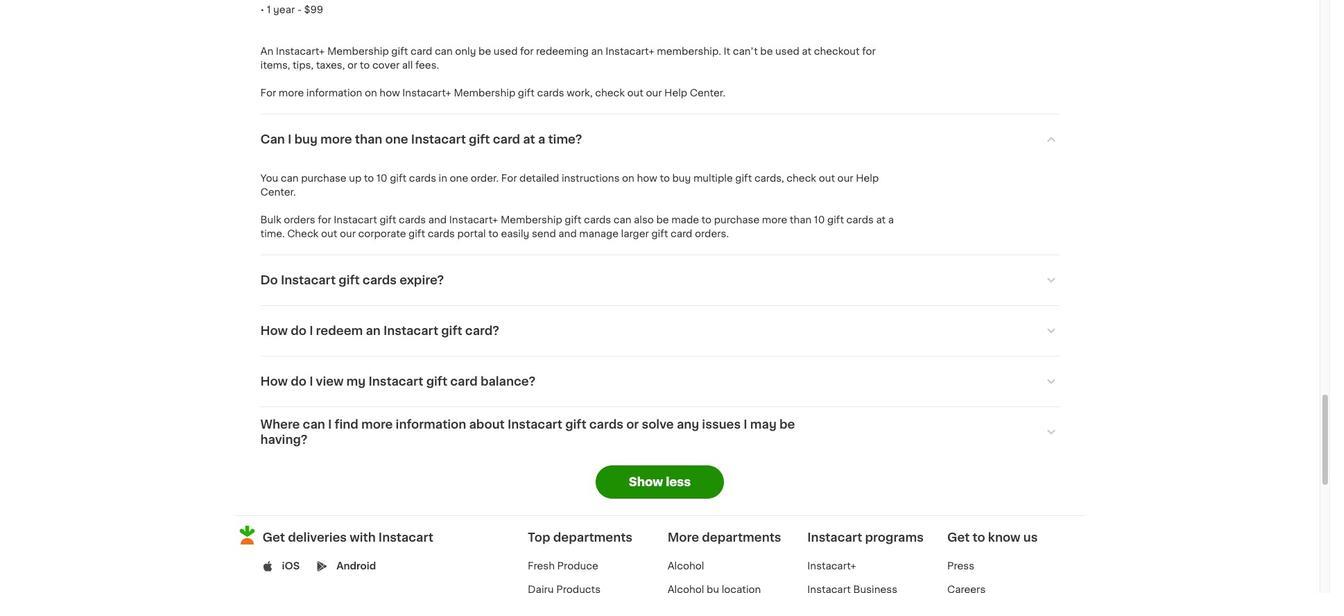 Task type: describe. For each thing, give the bounding box(es) containing it.
fresh
[[528, 561, 555, 571]]

1 vertical spatial purchase
[[714, 215, 760, 225]]

multiple
[[694, 174, 733, 183]]

be inside where can i find more information about instacart gift cards or solve any issues i may be having?
[[780, 419, 795, 430]]

an
[[366, 326, 381, 337]]

card inside the you can purchase up to 10 gift cards in one order. for detailed instructions on how to buy multiple gift cards, check out our help center. bulk orders for instacart gift cards and instacart+ membership gift cards can also be made to purchase more than 10 gift cards at a time. check out our corporate gift cards portal to easily send and manage larger gift card orders.
[[671, 229, 693, 239]]

easily
[[501, 229, 530, 239]]

you can purchase up to 10 gift cards in one order. for detailed instructions on how to buy multiple gift cards, check out our help center. bulk orders for instacart gift cards and instacart+ membership gift cards can also be made to purchase more than 10 gift cards at a time. check out our corporate gift cards portal to easily send and manage larger gift card orders.
[[261, 174, 897, 239]]

balance?
[[481, 376, 536, 387]]

cards up manage
[[584, 215, 611, 225]]

instacart inside where can i find more information about instacart gift cards or solve any issues i may be having?
[[508, 419, 563, 430]]

send
[[532, 229, 556, 239]]

i for find
[[328, 419, 332, 430]]

a inside dropdown button
[[538, 134, 546, 145]]

for
[[318, 215, 331, 225]]

one inside dropdown button
[[385, 134, 408, 145]]

to left know
[[973, 532, 986, 543]]

instacart up instacart+ link
[[808, 532, 863, 543]]

0 vertical spatial and
[[429, 215, 447, 225]]

check
[[787, 174, 817, 183]]

get to know us
[[948, 532, 1038, 543]]

at inside can i buy more than one instacart gift card at a time? dropdown button
[[523, 134, 535, 145]]

time?
[[548, 134, 582, 145]]

card?
[[465, 326, 499, 337]]

orders
[[284, 215, 315, 225]]

can i buy more than one instacart gift card at a time? button
[[261, 115, 1060, 165]]

at inside the you can purchase up to 10 gift cards in one order. for detailed instructions on how to buy multiple gift cards, check out our help center. bulk orders for instacart gift cards and instacart+ membership gift cards can also be made to purchase more than 10 gift cards at a time. check out our corporate gift cards portal to easily send and manage larger gift card orders.
[[877, 215, 886, 225]]

any
[[677, 419, 699, 430]]

about
[[469, 419, 505, 430]]

instacart shopper app logo image
[[236, 524, 258, 547]]

where can i find more information about instacart gift cards or solve any issues i may be having?
[[261, 419, 795, 446]]

do for view
[[291, 376, 307, 387]]

0 horizontal spatial our
[[340, 229, 356, 239]]

how do i view my instacart gift card balance?
[[261, 376, 536, 387]]

time.
[[261, 229, 285, 239]]

deliveries
[[288, 532, 347, 543]]

cards down help
[[847, 215, 874, 225]]

cards left 'expire?' on the left
[[363, 275, 397, 286]]

1 vertical spatial can
[[614, 215, 632, 225]]

i inside can i buy more than one instacart gift card at a time? dropdown button
[[288, 134, 292, 145]]

find
[[335, 419, 359, 430]]

how
[[637, 174, 658, 183]]

0 horizontal spatial purchase
[[301, 174, 347, 183]]

alcohol link
[[668, 561, 704, 571]]

instacart inside the you can purchase up to 10 gift cards in one order. for detailed instructions on how to buy multiple gift cards, check out our help center. bulk orders for instacart gift cards and instacart+ membership gift cards can also be made to purchase more than 10 gift cards at a time. check out our corporate gift cards portal to easily send and manage larger gift card orders.
[[334, 215, 377, 225]]

how do i view my instacart gift card balance? button
[[261, 357, 1060, 407]]

ios
[[282, 561, 300, 571]]

my
[[347, 376, 366, 387]]

show less button
[[596, 466, 724, 499]]

buy inside dropdown button
[[295, 134, 318, 145]]

cards,
[[755, 174, 785, 183]]

one inside the you can purchase up to 10 gift cards in one order. for detailed instructions on how to buy multiple gift cards, check out our help center. bulk orders for instacart gift cards and instacart+ membership gift cards can also be made to purchase more than 10 gift cards at a time. check out our corporate gift cards portal to easily send and manage larger gift card orders.
[[450, 174, 468, 183]]

top
[[528, 532, 551, 543]]

help
[[856, 174, 879, 183]]

how do i redeem an instacart gift card? button
[[261, 306, 1060, 356]]

1 vertical spatial out
[[321, 229, 337, 239]]

be inside the you can purchase up to 10 gift cards in one order. for detailed instructions on how to buy multiple gift cards, check out our help center. bulk orders for instacart gift cards and instacart+ membership gift cards can also be made to purchase more than 10 gift cards at a time. check out our corporate gift cards portal to easily send and manage larger gift card orders.
[[657, 215, 669, 225]]

cards left portal on the top of the page
[[428, 229, 455, 239]]

know
[[989, 532, 1021, 543]]

more inside the you can purchase up to 10 gift cards in one order. for detailed instructions on how to buy multiple gift cards, check out our help center. bulk orders for instacart gift cards and instacart+ membership gift cards can also be made to purchase more than 10 gift cards at a time. check out our corporate gift cards portal to easily send and manage larger gift card orders.
[[762, 215, 788, 225]]

membership
[[501, 215, 563, 225]]

more
[[668, 532, 699, 543]]

can i buy more than one instacart gift card at a time?
[[261, 134, 582, 145]]

up
[[349, 174, 362, 183]]

gift inside where can i find more information about instacart gift cards or solve any issues i may be having?
[[566, 419, 587, 430]]

in
[[439, 174, 447, 183]]

check
[[287, 229, 319, 239]]

get for get to know us
[[948, 532, 970, 543]]

instacart programs
[[808, 532, 924, 543]]

1 vertical spatial instacart+
[[808, 561, 857, 571]]

order.
[[471, 174, 499, 183]]

or
[[627, 419, 639, 430]]

ios app store logo image
[[263, 561, 273, 572]]

can for cards
[[281, 174, 299, 183]]

instacart inside can i buy more than one instacart gift card at a time? dropdown button
[[411, 134, 466, 145]]

redeem
[[316, 326, 363, 337]]

instacart inside how do i redeem an instacart gift card? dropdown button
[[384, 326, 439, 337]]

alcohol
[[668, 561, 704, 571]]

1 horizontal spatial card
[[493, 134, 520, 145]]

how for how do i view my instacart gift card balance?
[[261, 376, 288, 387]]

to right up on the top left
[[364, 174, 374, 183]]

made
[[672, 215, 699, 225]]

expire?
[[400, 275, 444, 286]]



Task type: vqa. For each thing, say whether or not it's contained in the screenshot.
the Where can I find more information about Instacart gift cards or solve any issues I may be having? dropdown button
yes



Task type: locate. For each thing, give the bounding box(es) containing it.
be
[[657, 215, 669, 225], [780, 419, 795, 430]]

2 horizontal spatial can
[[614, 215, 632, 225]]

center.
[[261, 188, 296, 197]]

having?
[[261, 435, 308, 446]]

can for instacart
[[303, 419, 325, 430]]

10 down check in the right of the page
[[814, 215, 825, 225]]

do inside how do i view my instacart gift card balance? dropdown button
[[291, 376, 307, 387]]

us
[[1024, 532, 1038, 543]]

1 horizontal spatial purchase
[[714, 215, 760, 225]]

0 horizontal spatial out
[[321, 229, 337, 239]]

you
[[261, 174, 278, 183]]

1 horizontal spatial departments
[[702, 532, 782, 543]]

0 vertical spatial do
[[291, 326, 307, 337]]

at down help
[[877, 215, 886, 225]]

10 right up on the top left
[[377, 174, 388, 183]]

purchase left up on the top left
[[301, 174, 347, 183]]

0 vertical spatial how
[[261, 326, 288, 337]]

instacart
[[411, 134, 466, 145], [334, 215, 377, 225], [281, 275, 336, 286], [384, 326, 439, 337], [369, 376, 424, 387], [508, 419, 563, 430], [379, 532, 434, 543], [808, 532, 863, 543]]

than inside dropdown button
[[355, 134, 383, 145]]

be right may
[[780, 419, 795, 430]]

to up orders. on the top of the page
[[702, 215, 712, 225]]

show less
[[629, 477, 691, 488]]

1 vertical spatial and
[[559, 229, 577, 239]]

how for how do i redeem an instacart gift card?
[[261, 326, 288, 337]]

a inside the you can purchase up to 10 gift cards in one order. for detailed instructions on how to buy multiple gift cards, check out our help center. bulk orders for instacart gift cards and instacart+ membership gift cards can also be made to purchase more than 10 gift cards at a time. check out our corporate gift cards portal to easily send and manage larger gift card orders.
[[889, 215, 894, 225]]

manage
[[579, 229, 619, 239]]

and right send
[[559, 229, 577, 239]]

0 vertical spatial card
[[493, 134, 520, 145]]

1 horizontal spatial one
[[450, 174, 468, 183]]

more right the find
[[361, 419, 393, 430]]

can inside where can i find more information about instacart gift cards or solve any issues i may be having?
[[303, 419, 325, 430]]

android
[[337, 561, 376, 571]]

instacart+ up portal on the top of the page
[[449, 215, 498, 225]]

card
[[493, 134, 520, 145], [671, 229, 693, 239], [450, 376, 478, 387]]

instacart right my
[[369, 376, 424, 387]]

1 horizontal spatial instacart+
[[808, 561, 857, 571]]

2 horizontal spatial more
[[762, 215, 788, 225]]

2 vertical spatial card
[[450, 376, 478, 387]]

can up "center."
[[281, 174, 299, 183]]

to left easily
[[489, 229, 499, 239]]

2 do from the top
[[291, 376, 307, 387]]

be right also
[[657, 215, 669, 225]]

how up where
[[261, 376, 288, 387]]

0 horizontal spatial card
[[450, 376, 478, 387]]

0 horizontal spatial departments
[[553, 532, 633, 543]]

0 horizontal spatial and
[[429, 215, 447, 225]]

i for redeem
[[310, 326, 313, 337]]

0 horizontal spatial 10
[[377, 174, 388, 183]]

produce
[[557, 561, 599, 571]]

to right how
[[660, 174, 670, 183]]

1 how from the top
[[261, 326, 288, 337]]

fresh produce link
[[528, 561, 599, 571]]

0 horizontal spatial get
[[263, 532, 285, 543]]

can up larger
[[614, 215, 632, 225]]

ios link
[[282, 559, 300, 573]]

than down check in the right of the page
[[790, 215, 812, 225]]

cards
[[409, 174, 436, 183], [399, 215, 426, 225], [584, 215, 611, 225], [847, 215, 874, 225], [428, 229, 455, 239], [363, 275, 397, 286], [590, 419, 624, 430]]

2 horizontal spatial card
[[671, 229, 693, 239]]

do left 'view'
[[291, 376, 307, 387]]

0 vertical spatial 10
[[377, 174, 388, 183]]

1 vertical spatial be
[[780, 419, 795, 430]]

2 how from the top
[[261, 376, 288, 387]]

press link
[[948, 561, 975, 571]]

i left 'view'
[[310, 376, 313, 387]]

1 vertical spatial card
[[671, 229, 693, 239]]

more up up on the top left
[[321, 134, 352, 145]]

one
[[385, 134, 408, 145], [450, 174, 468, 183]]

do for redeem
[[291, 326, 307, 337]]

0 vertical spatial be
[[657, 215, 669, 225]]

with
[[350, 532, 376, 543]]

instacart+
[[449, 215, 498, 225], [808, 561, 857, 571]]

more departments
[[668, 532, 782, 543]]

to
[[364, 174, 374, 183], [660, 174, 670, 183], [702, 215, 712, 225], [489, 229, 499, 239], [973, 532, 986, 543]]

do
[[261, 275, 278, 286]]

1 vertical spatial our
[[340, 229, 356, 239]]

0 vertical spatial than
[[355, 134, 383, 145]]

more inside where can i find more information about instacart gift cards or solve any issues i may be having?
[[361, 419, 393, 430]]

at left time?
[[523, 134, 535, 145]]

issues
[[702, 419, 741, 430]]

buy left multiple
[[673, 174, 691, 183]]

2 vertical spatial can
[[303, 419, 325, 430]]

0 vertical spatial at
[[523, 134, 535, 145]]

how
[[261, 326, 288, 337], [261, 376, 288, 387]]

1 horizontal spatial at
[[877, 215, 886, 225]]

for
[[501, 174, 517, 183]]

i inside how do i view my instacart gift card balance? dropdown button
[[310, 376, 313, 387]]

1 horizontal spatial can
[[303, 419, 325, 430]]

0 horizontal spatial than
[[355, 134, 383, 145]]

0 horizontal spatial more
[[321, 134, 352, 145]]

do instacart gift cards expire? button
[[261, 256, 1060, 305]]

cards inside where can i find more information about instacart gift cards or solve any issues i may be having?
[[590, 419, 624, 430]]

1 horizontal spatial and
[[559, 229, 577, 239]]

0 vertical spatial purchase
[[301, 174, 347, 183]]

1 vertical spatial than
[[790, 215, 812, 225]]

also
[[634, 215, 654, 225]]

0 vertical spatial instacart+
[[449, 215, 498, 225]]

instacart inside do instacart gift cards expire? dropdown button
[[281, 275, 336, 286]]

our left help
[[838, 174, 854, 183]]

do
[[291, 326, 307, 337], [291, 376, 307, 387]]

departments right the more
[[702, 532, 782, 543]]

departments for top departments
[[553, 532, 633, 543]]

out
[[819, 174, 835, 183], [321, 229, 337, 239]]

1 horizontal spatial our
[[838, 174, 854, 183]]

purchase up orders. on the top of the page
[[714, 215, 760, 225]]

1 vertical spatial one
[[450, 174, 468, 183]]

instacart right with
[[379, 532, 434, 543]]

do inside how do i redeem an instacart gift card? dropdown button
[[291, 326, 307, 337]]

cards left or
[[590, 419, 624, 430]]

and down in
[[429, 215, 447, 225]]

less
[[666, 477, 691, 488]]

detailed
[[520, 174, 559, 183]]

i
[[288, 134, 292, 145], [310, 326, 313, 337], [310, 376, 313, 387], [328, 419, 332, 430], [744, 419, 748, 430]]

0 vertical spatial buy
[[295, 134, 318, 145]]

more down cards,
[[762, 215, 788, 225]]

information
[[396, 419, 466, 430]]

0 vertical spatial one
[[385, 134, 408, 145]]

i left the redeem
[[310, 326, 313, 337]]

1 horizontal spatial be
[[780, 419, 795, 430]]

1 vertical spatial at
[[877, 215, 886, 225]]

departments for more departments
[[702, 532, 782, 543]]

can
[[261, 134, 285, 145]]

0 horizontal spatial buy
[[295, 134, 318, 145]]

0 vertical spatial our
[[838, 174, 854, 183]]

departments
[[553, 532, 633, 543], [702, 532, 782, 543]]

press
[[948, 561, 975, 571]]

i left the find
[[328, 419, 332, 430]]

portal
[[457, 229, 486, 239]]

programs
[[865, 532, 924, 543]]

instacart right about
[[508, 419, 563, 430]]

instacart+ link
[[808, 561, 857, 571]]

do instacart gift cards expire?
[[261, 275, 444, 286]]

0 horizontal spatial can
[[281, 174, 299, 183]]

our
[[838, 174, 854, 183], [340, 229, 356, 239]]

0 horizontal spatial a
[[538, 134, 546, 145]]

card down 'made'
[[671, 229, 693, 239]]

1 horizontal spatial 10
[[814, 215, 825, 225]]

1 vertical spatial 10
[[814, 215, 825, 225]]

get up press link
[[948, 532, 970, 543]]

0 horizontal spatial be
[[657, 215, 669, 225]]

gift
[[469, 134, 490, 145], [390, 174, 407, 183], [736, 174, 752, 183], [380, 215, 396, 225], [565, 215, 582, 225], [828, 215, 844, 225], [409, 229, 425, 239], [652, 229, 668, 239], [339, 275, 360, 286], [441, 326, 463, 337], [426, 376, 448, 387], [566, 419, 587, 430]]

show
[[629, 477, 663, 488]]

where
[[261, 419, 300, 430]]

than inside the you can purchase up to 10 gift cards in one order. for detailed instructions on how to buy multiple gift cards, check out our help center. bulk orders for instacart gift cards and instacart+ membership gift cards can also be made to purchase more than 10 gift cards at a time. check out our corporate gift cards portal to easily send and manage larger gift card orders.
[[790, 215, 812, 225]]

our left the corporate at the left top of page
[[340, 229, 356, 239]]

out right check in the right of the page
[[819, 174, 835, 183]]

and
[[429, 215, 447, 225], [559, 229, 577, 239]]

0 vertical spatial more
[[321, 134, 352, 145]]

1 vertical spatial more
[[762, 215, 788, 225]]

at
[[523, 134, 535, 145], [877, 215, 886, 225]]

orders.
[[695, 229, 729, 239]]

how down do
[[261, 326, 288, 337]]

1 get from the left
[[263, 532, 285, 543]]

2 get from the left
[[948, 532, 970, 543]]

instacart up the corporate at the left top of page
[[334, 215, 377, 225]]

0 horizontal spatial one
[[385, 134, 408, 145]]

departments up produce
[[553, 532, 633, 543]]

1 horizontal spatial than
[[790, 215, 812, 225]]

1 vertical spatial do
[[291, 376, 307, 387]]

cards up the corporate at the left top of page
[[399, 215, 426, 225]]

1 vertical spatial how
[[261, 376, 288, 387]]

can left the find
[[303, 419, 325, 430]]

bulk
[[261, 215, 281, 225]]

0 vertical spatial a
[[538, 134, 546, 145]]

i for view
[[310, 376, 313, 387]]

1 departments from the left
[[553, 532, 633, 543]]

a
[[538, 134, 546, 145], [889, 215, 894, 225]]

1 horizontal spatial buy
[[673, 174, 691, 183]]

0 vertical spatial can
[[281, 174, 299, 183]]

android play store logo image
[[317, 561, 328, 572]]

may
[[751, 419, 777, 430]]

instacart+ down instacart programs
[[808, 561, 857, 571]]

out down for
[[321, 229, 337, 239]]

i right can
[[288, 134, 292, 145]]

card left balance? at the bottom left of page
[[450, 376, 478, 387]]

1 vertical spatial buy
[[673, 174, 691, 183]]

fresh produce
[[528, 561, 599, 571]]

1 horizontal spatial more
[[361, 419, 393, 430]]

get for get deliveries with instacart
[[263, 532, 285, 543]]

view
[[316, 376, 344, 387]]

instacart+ inside the you can purchase up to 10 gift cards in one order. for detailed instructions on how to buy multiple gift cards, check out our help center. bulk orders for instacart gift cards and instacart+ membership gift cards can also be made to purchase more than 10 gift cards at a time. check out our corporate gift cards portal to easily send and manage larger gift card orders.
[[449, 215, 498, 225]]

buy
[[295, 134, 318, 145], [673, 174, 691, 183]]

android link
[[337, 559, 376, 573]]

instacart inside how do i view my instacart gift card balance? dropdown button
[[369, 376, 424, 387]]

on
[[622, 174, 635, 183]]

card up the for
[[493, 134, 520, 145]]

i inside how do i redeem an instacart gift card? dropdown button
[[310, 326, 313, 337]]

0 vertical spatial out
[[819, 174, 835, 183]]

1 do from the top
[[291, 326, 307, 337]]

i left may
[[744, 419, 748, 430]]

2 departments from the left
[[702, 532, 782, 543]]

than up up on the top left
[[355, 134, 383, 145]]

get right instacart shopper app logo
[[263, 532, 285, 543]]

get deliveries with instacart
[[263, 532, 434, 543]]

instructions
[[562, 174, 620, 183]]

1 vertical spatial a
[[889, 215, 894, 225]]

10
[[377, 174, 388, 183], [814, 215, 825, 225]]

where can i find more information about instacart gift cards or solve any issues i may be having? button
[[261, 407, 1060, 457]]

instacart right an
[[384, 326, 439, 337]]

more
[[321, 134, 352, 145], [762, 215, 788, 225], [361, 419, 393, 430]]

instacart right do
[[281, 275, 336, 286]]

buy right can
[[295, 134, 318, 145]]

larger
[[621, 229, 649, 239]]

instacart up in
[[411, 134, 466, 145]]

cards left in
[[409, 174, 436, 183]]

2 vertical spatial more
[[361, 419, 393, 430]]

1 horizontal spatial a
[[889, 215, 894, 225]]

how do i redeem an instacart gift card?
[[261, 326, 499, 337]]

0 horizontal spatial at
[[523, 134, 535, 145]]

1 horizontal spatial get
[[948, 532, 970, 543]]

than
[[355, 134, 383, 145], [790, 215, 812, 225]]

0 horizontal spatial instacart+
[[449, 215, 498, 225]]

1 horizontal spatial out
[[819, 174, 835, 183]]

do left the redeem
[[291, 326, 307, 337]]

buy inside the you can purchase up to 10 gift cards in one order. for detailed instructions on how to buy multiple gift cards, check out our help center. bulk orders for instacart gift cards and instacart+ membership gift cards can also be made to purchase more than 10 gift cards at a time. check out our corporate gift cards portal to easily send and manage larger gift card orders.
[[673, 174, 691, 183]]

top departments
[[528, 532, 633, 543]]

solve
[[642, 419, 674, 430]]

corporate
[[358, 229, 406, 239]]



